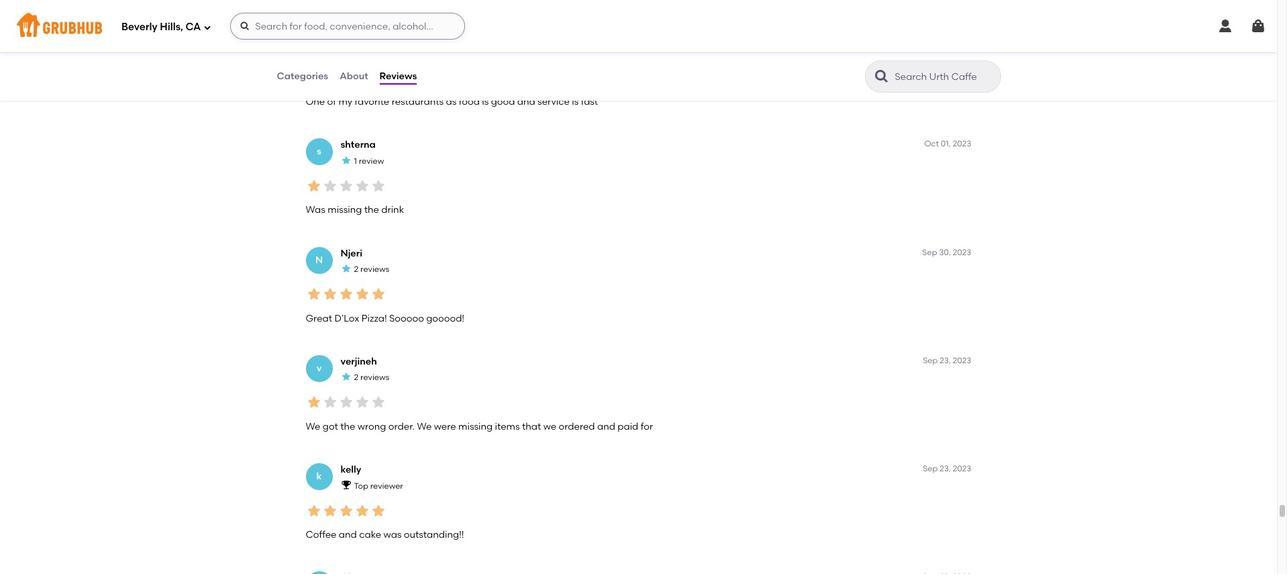 Task type: locate. For each thing, give the bounding box(es) containing it.
1 horizontal spatial is
[[572, 96, 579, 108]]

2 horizontal spatial and
[[597, 421, 616, 432]]

shterna
[[341, 139, 376, 151]]

2 for verjineh
[[354, 373, 359, 382]]

missing right were
[[459, 421, 493, 432]]

hills,
[[160, 21, 183, 33]]

0 vertical spatial sep 23, 2023
[[923, 356, 972, 365]]

1 vertical spatial reviews
[[361, 373, 390, 382]]

ca
[[186, 21, 201, 33]]

0 horizontal spatial is
[[482, 96, 489, 108]]

23, for coffee and cake was outstanding!!
[[940, 464, 951, 473]]

review for mosum
[[359, 48, 384, 58]]

reviews down verjineh at the left bottom of the page
[[361, 373, 390, 382]]

2 review from the top
[[359, 156, 384, 166]]

2 1 from the top
[[354, 156, 357, 166]]

sep
[[923, 248, 938, 257], [923, 356, 938, 365], [923, 464, 938, 473]]

one
[[306, 96, 325, 108]]

2 2 reviews from the top
[[354, 373, 390, 382]]

1 vertical spatial 23,
[[940, 464, 951, 473]]

service
[[538, 96, 570, 108]]

2 1 review from the top
[[354, 156, 384, 166]]

0 horizontal spatial we
[[306, 421, 321, 432]]

paid
[[618, 421, 639, 432]]

1 vertical spatial 2
[[354, 373, 359, 382]]

order.
[[389, 421, 415, 432]]

missing right was
[[328, 204, 362, 216]]

sep 23, 2023 for we got the wrong order. we were missing items that we ordered and paid for
[[923, 356, 972, 365]]

2 reviews down verjineh at the left bottom of the page
[[354, 373, 390, 382]]

items
[[495, 421, 520, 432]]

2 vertical spatial and
[[339, 529, 357, 540]]

the for got
[[341, 421, 355, 432]]

wrong
[[358, 421, 386, 432]]

2 2023 from the top
[[953, 248, 972, 257]]

we
[[306, 421, 321, 432], [417, 421, 432, 432]]

1 down the "shterna"
[[354, 156, 357, 166]]

reviews down njeri
[[361, 265, 390, 274]]

1 vertical spatial 1 review
[[354, 156, 384, 166]]

ordered
[[559, 421, 595, 432]]

0 vertical spatial 23,
[[940, 356, 951, 365]]

2 down verjineh at the left bottom of the page
[[354, 373, 359, 382]]

1 review down the "shterna"
[[354, 156, 384, 166]]

1 vertical spatial sep 23, 2023
[[923, 464, 972, 473]]

1 reviews from the top
[[361, 265, 390, 274]]

2
[[354, 265, 359, 274], [354, 373, 359, 382]]

great
[[306, 313, 332, 324]]

we left got
[[306, 421, 321, 432]]

about button
[[339, 52, 369, 101]]

1 vertical spatial sep
[[923, 356, 938, 365]]

2 sep 23, 2023 from the top
[[923, 464, 972, 473]]

2 down njeri
[[354, 265, 359, 274]]

0 vertical spatial sep
[[923, 248, 938, 257]]

outstanding!!
[[404, 529, 464, 540]]

and right the good
[[517, 96, 536, 108]]

1 review down 'mosum' on the top of page
[[354, 48, 384, 58]]

1 vertical spatial 2 reviews
[[354, 373, 390, 382]]

1 vertical spatial missing
[[459, 421, 493, 432]]

0 vertical spatial 2 reviews
[[354, 265, 390, 274]]

and left paid
[[597, 421, 616, 432]]

favorite
[[355, 96, 390, 108]]

0 vertical spatial reviews
[[361, 265, 390, 274]]

main navigation navigation
[[0, 0, 1278, 52]]

the
[[364, 204, 379, 216], [341, 421, 355, 432]]

0 horizontal spatial missing
[[328, 204, 362, 216]]

0 vertical spatial the
[[364, 204, 379, 216]]

missing
[[328, 204, 362, 216], [459, 421, 493, 432]]

s
[[317, 146, 322, 157]]

oct
[[925, 139, 939, 149]]

v
[[317, 362, 322, 374]]

2 vertical spatial sep
[[923, 464, 938, 473]]

1 we from the left
[[306, 421, 321, 432]]

0 vertical spatial 1 review
[[354, 48, 384, 58]]

1 vertical spatial review
[[359, 156, 384, 166]]

pizza!
[[362, 313, 387, 324]]

coffee and cake was outstanding!!
[[306, 529, 464, 540]]

we left were
[[417, 421, 432, 432]]

1 horizontal spatial we
[[417, 421, 432, 432]]

is
[[482, 96, 489, 108], [572, 96, 579, 108]]

1 sep 23, 2023 from the top
[[923, 356, 972, 365]]

1 23, from the top
[[940, 356, 951, 365]]

2023 for gooood!
[[953, 248, 972, 257]]

were
[[434, 421, 456, 432]]

1 2 reviews from the top
[[354, 265, 390, 274]]

gooood!
[[426, 313, 465, 324]]

is left fast
[[572, 96, 579, 108]]

sep for we got the wrong order. we were missing items that we ordered and paid for
[[923, 356, 938, 365]]

we got the wrong order. we were missing items that we ordered and paid for
[[306, 421, 653, 432]]

that
[[522, 421, 541, 432]]

was
[[306, 204, 326, 216]]

review down 'mosum' on the top of page
[[359, 48, 384, 58]]

Search for food, convenience, alcohol... search field
[[230, 13, 465, 40]]

0 vertical spatial and
[[517, 96, 536, 108]]

1 review from the top
[[359, 48, 384, 58]]

reviews
[[361, 265, 390, 274], [361, 373, 390, 382]]

30,
[[940, 248, 951, 257]]

1 2023 from the top
[[953, 139, 972, 149]]

2023
[[953, 139, 972, 149], [953, 248, 972, 257], [953, 356, 972, 365], [953, 464, 972, 473]]

beverly
[[122, 21, 158, 33]]

1
[[354, 48, 357, 58], [354, 156, 357, 166]]

great d'lox pizza! sooooo gooood!
[[306, 313, 465, 324]]

was missing the drink
[[306, 204, 404, 216]]

cake
[[359, 529, 381, 540]]

2 23, from the top
[[940, 464, 951, 473]]

2 reviews down njeri
[[354, 265, 390, 274]]

1 1 review from the top
[[354, 48, 384, 58]]

1 down 'mosum' on the top of page
[[354, 48, 357, 58]]

0 vertical spatial 1
[[354, 48, 357, 58]]

search icon image
[[874, 68, 890, 85]]

1 vertical spatial the
[[341, 421, 355, 432]]

23,
[[940, 356, 951, 365], [940, 464, 951, 473]]

1 review
[[354, 48, 384, 58], [354, 156, 384, 166]]

categories
[[277, 70, 328, 82]]

1 vertical spatial 1
[[354, 156, 357, 166]]

is right food
[[482, 96, 489, 108]]

1 1 from the top
[[354, 48, 357, 58]]

2 reviews
[[354, 265, 390, 274], [354, 373, 390, 382]]

the left drink
[[364, 204, 379, 216]]

1 review for shterna
[[354, 156, 384, 166]]

the right got
[[341, 421, 355, 432]]

0 vertical spatial review
[[359, 48, 384, 58]]

2 2 from the top
[[354, 373, 359, 382]]

fast
[[581, 96, 598, 108]]

2 reviews from the top
[[361, 373, 390, 382]]

3 2023 from the top
[[953, 356, 972, 365]]

sep for great d'lox pizza! sooooo gooood!
[[923, 248, 938, 257]]

0 vertical spatial 2
[[354, 265, 359, 274]]

and
[[517, 96, 536, 108], [597, 421, 616, 432], [339, 529, 357, 540]]

1 horizontal spatial missing
[[459, 421, 493, 432]]

2 reviews for njeri
[[354, 265, 390, 274]]

reviewer
[[370, 481, 403, 491]]

1 2 from the top
[[354, 265, 359, 274]]

review down the "shterna"
[[359, 156, 384, 166]]

and left cake
[[339, 529, 357, 540]]

for
[[641, 421, 653, 432]]

1 horizontal spatial and
[[517, 96, 536, 108]]

of
[[327, 96, 336, 108]]

kelly
[[341, 464, 361, 475]]

mosum
[[341, 31, 374, 42]]

svg image
[[1218, 18, 1234, 34], [1251, 18, 1267, 34], [240, 21, 251, 32], [204, 23, 212, 31]]

23, for we got the wrong order. we were missing items that we ordered and paid for
[[940, 356, 951, 365]]

beverly hills, ca
[[122, 21, 201, 33]]

sep 23, 2023
[[923, 356, 972, 365], [923, 464, 972, 473]]

food
[[459, 96, 480, 108]]

4 2023 from the top
[[953, 464, 972, 473]]

restaurants
[[392, 96, 444, 108]]

sooooo
[[389, 313, 424, 324]]

trophy icon image
[[341, 480, 351, 490]]

0 horizontal spatial the
[[341, 421, 355, 432]]

1 horizontal spatial the
[[364, 204, 379, 216]]

reviews for verjineh
[[361, 373, 390, 382]]

star icon image
[[341, 47, 351, 57], [306, 70, 322, 86], [322, 70, 338, 86], [338, 70, 354, 86], [354, 70, 370, 86], [370, 70, 386, 86], [341, 155, 351, 166], [306, 178, 322, 194], [322, 178, 338, 194], [338, 178, 354, 194], [354, 178, 370, 194], [370, 178, 386, 194], [341, 263, 351, 274], [306, 286, 322, 302], [322, 286, 338, 302], [338, 286, 354, 302], [354, 286, 370, 302], [370, 286, 386, 302], [341, 371, 351, 382], [306, 394, 322, 410], [322, 394, 338, 410], [338, 394, 354, 410], [354, 394, 370, 410], [370, 394, 386, 410], [306, 503, 322, 519], [322, 503, 338, 519], [338, 503, 354, 519], [354, 503, 370, 519], [370, 503, 386, 519]]

review
[[359, 48, 384, 58], [359, 156, 384, 166]]



Task type: describe. For each thing, give the bounding box(es) containing it.
was
[[384, 529, 402, 540]]

top
[[354, 481, 368, 491]]

1 for mosum
[[354, 48, 357, 58]]

0 vertical spatial missing
[[328, 204, 362, 216]]

2023 for outstanding!!
[[953, 464, 972, 473]]

top reviewer
[[354, 481, 403, 491]]

k
[[317, 471, 322, 482]]

categories button
[[276, 52, 329, 101]]

sep for coffee and cake was outstanding!!
[[923, 464, 938, 473]]

m
[[315, 38, 323, 49]]

reviews
[[380, 70, 417, 82]]

as
[[446, 96, 457, 108]]

2023 for order.
[[953, 356, 972, 365]]

we
[[544, 421, 557, 432]]

njeri
[[341, 248, 363, 259]]

sep 23, 2023 for coffee and cake was outstanding!!
[[923, 464, 972, 473]]

oct 01, 2023
[[925, 139, 972, 149]]

1 review for mosum
[[354, 48, 384, 58]]

got
[[323, 421, 338, 432]]

my
[[339, 96, 353, 108]]

reviews button
[[379, 52, 418, 101]]

1 for shterna
[[354, 156, 357, 166]]

good
[[491, 96, 515, 108]]

1 is from the left
[[482, 96, 489, 108]]

2 for njeri
[[354, 265, 359, 274]]

d'lox
[[335, 313, 359, 324]]

drink
[[382, 204, 404, 216]]

review for shterna
[[359, 156, 384, 166]]

coffee
[[306, 529, 337, 540]]

reviews for njeri
[[361, 265, 390, 274]]

about
[[340, 70, 368, 82]]

2 reviews for verjineh
[[354, 373, 390, 382]]

n
[[315, 254, 323, 266]]

2 we from the left
[[417, 421, 432, 432]]

Search Urth Caffe search field
[[894, 70, 997, 83]]

the for missing
[[364, 204, 379, 216]]

sep 30, 2023
[[923, 248, 972, 257]]

2 is from the left
[[572, 96, 579, 108]]

one of my favorite restaurants as food is good and service is fast
[[306, 96, 598, 108]]

verjineh
[[341, 356, 377, 367]]

0 horizontal spatial and
[[339, 529, 357, 540]]

01,
[[941, 139, 951, 149]]

1 vertical spatial and
[[597, 421, 616, 432]]



Task type: vqa. For each thing, say whether or not it's contained in the screenshot.
svg icon
yes



